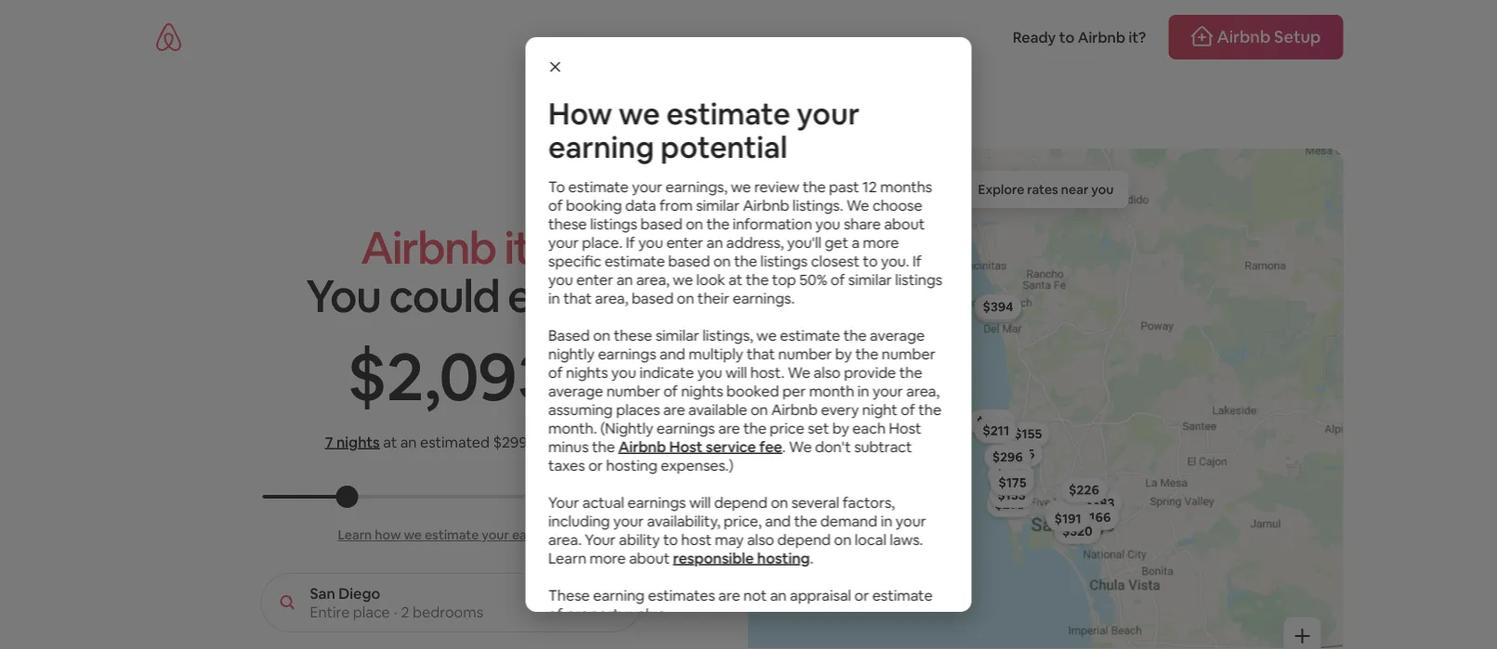 Task type: locate. For each thing, give the bounding box(es) containing it.
1 vertical spatial will
[[689, 493, 711, 512]]

estimate up earnings,
[[666, 94, 790, 133]]

1 horizontal spatial depend
[[777, 530, 831, 550]]

1 vertical spatial a
[[531, 433, 539, 452]]

earning right these
[[593, 586, 645, 605]]

$275 down $296
[[997, 467, 1026, 484]]

also inside based on these similar listings, we estimate the average nightly earnings and multiply that number by the number of nights you indicate you will host. we also provide the average number of nights booked per month in your area, assuming places are available on airbnb every night of the month. (nightly earnings are the price set by each host minus the
[[814, 363, 841, 382]]

0 vertical spatial $275
[[997, 467, 1026, 484]]

based up the their
[[668, 252, 710, 271]]

0 horizontal spatial about
[[629, 549, 670, 568]]

these inside to estimate your earnings, we review the past 12 months of booking data from similar airbnb listings. we choose these listings based on the information you share about your place. if you enter an address, you'll get a more specific estimate based on the listings closest to you. if you enter an area, we look at the top 50% of similar listings in that area, based on their earnings.
[[548, 214, 587, 233]]

0 horizontal spatial to
[[663, 530, 678, 550]]

your up past
[[797, 94, 860, 133]]

0
[[439, 333, 478, 420]]

1 vertical spatial at
[[383, 433, 397, 452]]

host right each
[[889, 419, 921, 438]]

depend up may
[[714, 493, 767, 512]]

provide
[[844, 363, 896, 382]]

and
[[660, 344, 685, 364], [765, 512, 791, 531]]

to right ready
[[1060, 27, 1075, 46]]

on up the their
[[713, 252, 731, 271]]

1 horizontal spatial nights
[[566, 363, 608, 382]]

1 vertical spatial 2
[[401, 603, 410, 622]]

1 horizontal spatial number
[[778, 344, 832, 364]]

on right based
[[593, 326, 610, 345]]

ability
[[619, 530, 660, 550]]

the right look
[[734, 252, 757, 271]]

in right demand
[[881, 512, 892, 531]]

if right 'place.'
[[626, 233, 635, 252]]

$295 button
[[975, 297, 1022, 323]]

0 horizontal spatial these
[[548, 214, 587, 233]]

the right minus
[[592, 437, 615, 457]]

1 vertical spatial .
[[810, 549, 813, 568]]

$394
[[983, 299, 1014, 316]]

0 horizontal spatial also
[[747, 530, 774, 550]]

2 horizontal spatial in
[[881, 512, 892, 531]]

a right $299
[[531, 433, 539, 452]]

area, right provide
[[906, 382, 940, 401]]

you right near
[[1092, 181, 1114, 198]]

of right each
[[901, 400, 915, 419]]

1 vertical spatial $275
[[995, 497, 1025, 514]]

also right may
[[747, 530, 774, 550]]

area, down specific
[[595, 289, 628, 308]]

similar down get at the top
[[848, 270, 892, 289]]

1 horizontal spatial a
[[852, 233, 860, 252]]

0 horizontal spatial and
[[660, 344, 685, 364]]

nights down multiply on the left bottom of the page
[[681, 382, 723, 401]]

in right the month
[[858, 382, 869, 401]]

0 horizontal spatial will
[[689, 493, 711, 512]]

will
[[726, 363, 747, 382], [689, 493, 711, 512]]

service
[[706, 437, 756, 457]]

how we estimate your earning potential
[[548, 94, 860, 166]]

1 horizontal spatial also
[[814, 363, 841, 382]]

the inside your actual earnings will depend on several factors, including your availability, price, and the demand in your area. your ability to host may also depend on local laws. learn more about
[[794, 512, 817, 531]]

0 vertical spatial 2
[[387, 333, 423, 420]]

or right taxes
[[588, 456, 603, 475]]

0 vertical spatial earning
[[548, 127, 654, 166]]

listings
[[590, 214, 637, 233], [760, 252, 808, 271], [895, 270, 943, 289]]

1 vertical spatial similar
[[848, 270, 892, 289]]

an right the not
[[770, 586, 787, 605]]

about inside to estimate your earnings, we review the past 12 months of booking data from similar airbnb listings. we choose these listings based on the information you share about your place. if you enter an address, you'll get a more specific estimate based on the listings closest to you. if you enter an area, we look at the top 50% of similar listings in that area, based on their earnings.
[[884, 214, 925, 233]]

2 vertical spatial similar
[[655, 326, 699, 345]]

a right get at the top
[[852, 233, 860, 252]]

2 horizontal spatial area,
[[906, 382, 940, 401]]

0 vertical spatial or
[[588, 456, 603, 475]]

0 horizontal spatial nights
[[336, 433, 380, 452]]

learn inside your actual earnings will depend on several factors, including your availability, price, and the demand in your area. your ability to host may also depend on local laws. learn more about
[[548, 549, 586, 568]]

we left choose
[[847, 196, 869, 215]]

an left estimated
[[400, 433, 417, 452]]

number
[[778, 344, 832, 364], [882, 344, 936, 364], [606, 382, 660, 401]]

2 horizontal spatial number
[[882, 344, 936, 364]]

1 horizontal spatial hosting
[[757, 549, 810, 568]]

$320 button
[[1054, 519, 1102, 545]]

it.
[[504, 219, 542, 277]]

$275 down $175
[[995, 497, 1025, 514]]

1 vertical spatial more
[[590, 549, 626, 568]]

the left demand
[[794, 512, 817, 531]]

in up based
[[548, 289, 560, 308]]

to inside to estimate your earnings, we review the past 12 months of booking data from similar airbnb listings. we choose these listings based on the information you share about your place. if you enter an address, you'll get a more specific estimate based on the listings closest to you. if you enter an area, we look at the top 50% of similar listings in that area, based on their earnings.
[[863, 252, 878, 271]]

1 vertical spatial that
[[747, 344, 775, 364]]

you inside button
[[1092, 181, 1114, 198]]

of left property
[[548, 605, 563, 624]]

ready to airbnb it?
[[1013, 27, 1147, 46]]

1 horizontal spatial that
[[747, 344, 775, 364]]

airbnb it.
[[361, 219, 542, 277]]

2 left ,
[[387, 333, 423, 420]]

2
[[387, 333, 423, 420], [401, 603, 410, 622]]

1 vertical spatial or
[[855, 586, 869, 605]]

estimate down laws.
[[872, 586, 933, 605]]

$275 button
[[988, 463, 1035, 489], [987, 492, 1033, 518]]

0 vertical spatial $275 button
[[988, 463, 1035, 489]]

1 horizontal spatial if
[[913, 252, 922, 271]]

and inside your actual earnings will depend on several factors, including your availability, price, and the demand in your area. your ability to host may also depend on local laws. learn more about
[[765, 512, 791, 531]]

that down specific
[[563, 289, 592, 308]]

their
[[697, 289, 729, 308]]

0 horizontal spatial depend
[[714, 493, 767, 512]]

by right "set"
[[832, 419, 849, 438]]

about down the months
[[884, 214, 925, 233]]

will left the host.
[[726, 363, 747, 382]]

airbnb host service fee
[[618, 437, 782, 457]]

how
[[548, 94, 612, 133]]

based on these similar listings, we estimate the average nightly earnings and multiply that number by the number of nights you indicate you will host. we also provide the average number of nights booked per month in your area, assuming places are available on airbnb every night of the month. (nightly earnings are the price set by each host minus the
[[548, 326, 942, 457]]

2 horizontal spatial to
[[1060, 27, 1075, 46]]

$295
[[983, 301, 1013, 318]]

the down earnings,
[[706, 214, 730, 233]]

$296 button
[[984, 445, 1032, 471]]

0 vertical spatial also
[[814, 363, 841, 382]]

these
[[548, 586, 590, 605]]

listings up specific
[[590, 214, 637, 233]]

0 horizontal spatial hosting
[[606, 456, 657, 475]]

listings down choose
[[895, 270, 943, 289]]

0 horizontal spatial area,
[[595, 289, 628, 308]]

earnings right nightly
[[598, 344, 656, 364]]

these up specific
[[548, 214, 587, 233]]

nights up assuming
[[566, 363, 608, 382]]

night inside based on these similar listings, we estimate the average nightly earnings and multiply that number by the number of nights you indicate you will host. we also provide the average number of nights booked per month in your area, assuming places are available on airbnb every night of the month. (nightly earnings are the price set by each host minus the
[[862, 400, 898, 419]]

1 vertical spatial to
[[863, 252, 878, 271]]

in inside to estimate your earnings, we review the past 12 months of booking data from similar airbnb listings. we choose these listings based on the information you share about your place. if you enter an address, you'll get a more specific estimate based on the listings closest to you. if you enter an area, we look at the top 50% of similar listings in that area, based on their earnings.
[[548, 289, 560, 308]]

nights
[[566, 363, 608, 382], [681, 382, 723, 401], [336, 433, 380, 452]]

on
[[686, 214, 703, 233], [713, 252, 731, 271], [677, 289, 694, 308], [593, 326, 610, 345], [751, 400, 768, 419], [771, 493, 788, 512], [834, 530, 852, 550]]

local
[[855, 530, 886, 550]]

number up per
[[778, 344, 832, 364]]

1 vertical spatial we
[[788, 363, 810, 382]]

0 vertical spatial to
[[1060, 27, 1075, 46]]

None range field
[[263, 496, 640, 499]]

at
[[729, 270, 742, 289], [383, 433, 397, 452]]

property
[[566, 605, 627, 624]]

hosting down (nightly
[[606, 456, 657, 475]]

your up area.
[[548, 493, 579, 512]]

that
[[563, 289, 592, 308], [747, 344, 775, 364]]

1 horizontal spatial these
[[614, 326, 652, 345]]

0 horizontal spatial average
[[548, 382, 603, 401]]

2 vertical spatial we
[[789, 437, 812, 457]]

1 vertical spatial and
[[765, 512, 791, 531]]

that inside based on these similar listings, we estimate the average nightly earnings and multiply that number by the number of nights you indicate you will host. we also provide the average number of nights booked per month in your area, assuming places are available on airbnb every night of the month. (nightly earnings are the price set by each host minus the
[[747, 344, 775, 364]]

1 vertical spatial your
[[585, 530, 616, 550]]

0 horizontal spatial if
[[626, 233, 635, 252]]

explore
[[979, 181, 1025, 198]]

you
[[1092, 181, 1114, 198], [816, 214, 840, 233], [638, 233, 663, 252], [548, 270, 573, 289], [611, 363, 636, 382], [697, 363, 722, 382]]

0 vertical spatial .
[[782, 437, 786, 457]]

the left top
[[746, 270, 769, 289]]

0 horizontal spatial listings
[[590, 214, 637, 233]]

$191
[[1055, 511, 1082, 528]]

more
[[863, 233, 899, 252], [590, 549, 626, 568]]

number up (nightly
[[606, 382, 660, 401]]

1 horizontal spatial and
[[765, 512, 791, 531]]

that up booked on the bottom of page
[[747, 344, 775, 364]]

including
[[548, 512, 610, 531]]

diego
[[339, 584, 381, 603]]

night
[[862, 400, 898, 419], [542, 433, 578, 452]]

1 horizontal spatial will
[[726, 363, 747, 382]]

$175
[[999, 475, 1027, 492]]

0 horizontal spatial in
[[548, 289, 560, 308]]

1 horizontal spatial more
[[863, 233, 899, 252]]

1 horizontal spatial your
[[585, 530, 616, 550]]

price
[[770, 419, 804, 438]]

1 vertical spatial enter
[[576, 270, 613, 289]]

enter down from
[[666, 233, 703, 252]]

0 horizontal spatial that
[[563, 289, 592, 308]]

price,
[[724, 512, 762, 531]]

based left the their
[[631, 289, 674, 308]]

airbnb setup
[[1218, 26, 1322, 48]]

1 vertical spatial based
[[668, 252, 710, 271]]

$276 $383
[[1056, 495, 1115, 523]]

by
[[835, 344, 852, 364], [832, 419, 849, 438]]

your actual earnings will depend on several factors, including your availability, price, and the demand in your area. your ability to host may also depend on local laws. learn more about
[[548, 493, 926, 568]]

0 vertical spatial at
[[729, 270, 742, 289]]

estimate down data
[[605, 252, 665, 271]]

$276 button
[[1047, 502, 1094, 528]]

of right 50%
[[831, 270, 845, 289]]

earning up booking
[[548, 127, 654, 166]]

$166
[[1082, 510, 1112, 526]]

1 horizontal spatial in
[[858, 382, 869, 401]]

in inside your actual earnings will depend on several factors, including your availability, price, and the demand in your area. your ability to host may also depend on local laws. learn more about
[[881, 512, 892, 531]]

area.
[[548, 530, 581, 550]]

$ 2 , 0 9 3
[[347, 333, 554, 420]]

booked
[[726, 382, 779, 401]]

. inside the . we don't subtract taxes or hosting expenses.)
[[782, 437, 786, 457]]

0 vertical spatial learn
[[338, 527, 372, 544]]

learn up these
[[548, 549, 586, 568]]

. we don't subtract taxes or hosting expenses.)
[[548, 437, 912, 475]]

earnings up these
[[512, 527, 565, 544]]

$299
[[493, 433, 528, 452]]

depend
[[714, 493, 767, 512], [777, 530, 831, 550]]

1 horizontal spatial at
[[729, 270, 742, 289]]

1 horizontal spatial learn
[[548, 549, 586, 568]]

0 vertical spatial in
[[548, 289, 560, 308]]

at right the 7 nights 'button'
[[383, 433, 397, 452]]

your left earnings,
[[632, 177, 662, 196]]

listings.
[[793, 196, 843, 215]]

hosting inside the . we don't subtract taxes or hosting expenses.)
[[606, 456, 657, 475]]

by up the month
[[835, 344, 852, 364]]

1 vertical spatial learn
[[548, 549, 586, 568]]

2 right · at bottom
[[401, 603, 410, 622]]

information
[[733, 214, 812, 233]]

airbnb
[[1218, 26, 1271, 48], [1078, 27, 1126, 46], [743, 196, 789, 215], [361, 219, 496, 277], [771, 400, 818, 419], [618, 437, 666, 457]]

each
[[853, 419, 886, 438]]

to left you.
[[863, 252, 878, 271]]

and left multiply on the left bottom of the page
[[660, 344, 685, 364]]

1 vertical spatial these
[[614, 326, 652, 345]]

your right area.
[[585, 530, 616, 550]]

$276
[[1056, 506, 1086, 523]]

also right per
[[814, 363, 841, 382]]

your left area.
[[482, 527, 509, 544]]

1 horizontal spatial or
[[855, 586, 869, 605]]

1 vertical spatial also
[[747, 530, 774, 550]]

you down data
[[638, 233, 663, 252]]

months
[[880, 177, 932, 196]]

these earning estimates are not an appraisal or estimate of property value.
[[548, 586, 933, 624]]

hosting up the not
[[757, 549, 810, 568]]

more inside your actual earnings will depend on several factors, including your availability, price, and the demand in your area. your ability to host may also depend on local laws. learn more about
[[590, 549, 626, 568]]

how we estimate your earning potential dialog
[[526, 37, 972, 646]]

area, inside based on these similar listings, we estimate the average nightly earnings and multiply that number by the number of nights you indicate you will host. we also provide the average number of nights booked per month in your area, assuming places are available on airbnb every night of the month. (nightly earnings are the price set by each host minus the
[[906, 382, 940, 401]]

your
[[548, 493, 579, 512], [585, 530, 616, 550]]

host
[[889, 419, 921, 438], [669, 437, 703, 457]]

number up each
[[882, 344, 936, 364]]

airbnb inside to estimate your earnings, we review the past 12 months of booking data from similar airbnb listings. we choose these listings based on the information you share about your place. if you enter an address, you'll get a more specific estimate based on the listings closest to you. if you enter an area, we look at the top 50% of similar listings in that area, based on their earnings.
[[743, 196, 789, 215]]

about up estimates
[[629, 549, 670, 568]]

we right the host.
[[788, 363, 810, 382]]

1 vertical spatial average
[[548, 382, 603, 401]]

night up subtract
[[862, 400, 898, 419]]

average up provide
[[870, 326, 925, 345]]

0 vertical spatial night
[[862, 400, 898, 419]]

we inside how we estimate your earning potential
[[619, 94, 660, 133]]

about
[[884, 214, 925, 233], [629, 549, 670, 568]]

1 vertical spatial in
[[858, 382, 869, 401]]

0 vertical spatial and
[[660, 344, 685, 364]]

similar inside based on these similar listings, we estimate the average nightly earnings and multiply that number by the number of nights you indicate you will host. we also provide the average number of nights booked per month in your area, assuming places are available on airbnb every night of the month. (nightly earnings are the price set by each host minus the
[[655, 326, 699, 345]]

.
[[782, 437, 786, 457], [810, 549, 813, 568]]

learn
[[338, 527, 372, 544], [548, 549, 586, 568]]

if
[[626, 233, 635, 252], [913, 252, 922, 271]]

$406 button
[[969, 410, 1017, 436]]

host.
[[750, 363, 784, 382]]

2 vertical spatial to
[[663, 530, 678, 550]]

earning inside how we estimate your earning potential
[[548, 127, 654, 166]]

0 vertical spatial these
[[548, 214, 587, 233]]

. up appraisal
[[810, 549, 813, 568]]

that inside to estimate your earnings, we review the past 12 months of booking data from similar airbnb listings. we choose these listings based on the information you share about your place. if you enter an address, you'll get a more specific estimate based on the listings closest to you. if you enter an area, we look at the top 50% of similar listings in that area, based on their earnings.
[[563, 289, 592, 308]]

1 horizontal spatial average
[[870, 326, 925, 345]]

earnings.
[[733, 289, 795, 308]]

to left host
[[663, 530, 678, 550]]

the left past
[[803, 177, 826, 196]]

1 horizontal spatial enter
[[666, 233, 703, 252]]

we
[[619, 94, 660, 133], [731, 177, 751, 196], [673, 270, 693, 289], [756, 326, 777, 345], [404, 527, 422, 544]]

are inside these earning estimates are not an appraisal or estimate of property value.
[[718, 586, 740, 605]]

nights right the 7
[[336, 433, 380, 452]]

0 vertical spatial your
[[548, 493, 579, 512]]

0 vertical spatial average
[[870, 326, 925, 345]]

enter down 'place.'
[[576, 270, 613, 289]]

data
[[625, 196, 656, 215]]

you.
[[881, 252, 909, 271]]

$406 $155
[[977, 414, 1043, 443]]

9
[[478, 333, 516, 420]]

an up look
[[706, 233, 723, 252]]

1 horizontal spatial night
[[862, 400, 898, 419]]

$207 button
[[1056, 482, 1102, 508]]

0 horizontal spatial .
[[782, 437, 786, 457]]

0 vertical spatial about
[[884, 214, 925, 233]]

2 vertical spatial in
[[881, 512, 892, 531]]

earning
[[548, 127, 654, 166], [593, 586, 645, 605]]

1 vertical spatial by
[[832, 419, 849, 438]]

similar right from
[[696, 196, 740, 215]]

more right area.
[[590, 549, 626, 568]]



Task type: describe. For each thing, give the bounding box(es) containing it.
estimates
[[648, 586, 715, 605]]

,
[[424, 333, 439, 420]]

you'll
[[787, 233, 821, 252]]

airbnb host service fee link
[[618, 437, 782, 457]]

you up available
[[697, 363, 722, 382]]

2 horizontal spatial listings
[[895, 270, 943, 289]]

we inside based on these similar listings, we estimate the average nightly earnings and multiply that number by the number of nights you indicate you will host. we also provide the average number of nights booked per month in your area, assuming places are available on airbnb every night of the month. (nightly earnings are the price set by each host minus the
[[788, 363, 810, 382]]

$226
[[1069, 482, 1100, 499]]

$406
[[977, 414, 1009, 431]]

factors,
[[843, 493, 895, 512]]

zoom in image
[[1296, 629, 1311, 644]]

you right the it.
[[548, 270, 573, 289]]

$246 button
[[996, 441, 1044, 467]]

2 inside san diego entire place · 2 bedrooms
[[401, 603, 410, 622]]

0 horizontal spatial a
[[531, 433, 539, 452]]

0 vertical spatial enter
[[666, 233, 703, 252]]

from
[[659, 196, 693, 215]]

expenses.)
[[661, 456, 734, 475]]

based
[[548, 326, 590, 345]]

$296
[[993, 449, 1024, 466]]

these inside based on these similar listings, we estimate the average nightly earnings and multiply that number by the number of nights you indicate you will host. we also provide the average number of nights booked per month in your area, assuming places are available on airbnb every night of the month. (nightly earnings are the price set by each host minus the
[[614, 326, 652, 345]]

host inside based on these similar listings, we estimate the average nightly earnings and multiply that number by the number of nights you indicate you will host. we also provide the average number of nights booked per month in your area, assuming places are available on airbnb every night of the month. (nightly earnings are the price set by each host minus the
[[889, 419, 921, 438]]

12
[[862, 177, 877, 196]]

it?
[[1129, 27, 1147, 46]]

responsible hosting .
[[673, 549, 813, 568]]

your inside how we estimate your earning potential
[[797, 94, 860, 133]]

appraisal
[[790, 586, 851, 605]]

we inside based on these similar listings, we estimate the average nightly earnings and multiply that number by the number of nights you indicate you will host. we also provide the average number of nights booked per month in your area, assuming places are available on airbnb every night of the month. (nightly earnings are the price set by each host minus the
[[756, 326, 777, 345]]

0 horizontal spatial enter
[[576, 270, 613, 289]]

$383
[[1085, 495, 1115, 512]]

3
[[518, 333, 554, 420]]

$175 button
[[991, 470, 1035, 496]]

booking
[[566, 196, 622, 215]]

the up every
[[855, 344, 879, 364]]

month
[[809, 382, 854, 401]]

estimate inside how we estimate your earning potential
[[666, 94, 790, 133]]

san
[[310, 584, 336, 603]]

choose
[[873, 196, 922, 215]]

1 vertical spatial $275 button
[[987, 492, 1033, 518]]

$153
[[998, 488, 1026, 504]]

airbnb inside based on these similar listings, we estimate the average nightly earnings and multiply that number by the number of nights you indicate you will host. we also provide the average number of nights booked per month in your area, assuming places are available on airbnb every night of the month. (nightly earnings are the price set by each host minus the
[[771, 400, 818, 419]]

0 horizontal spatial your
[[548, 493, 579, 512]]

value.
[[630, 605, 669, 624]]

$383 button
[[1077, 490, 1124, 516]]

or inside the . we don't subtract taxes or hosting expenses.)
[[588, 456, 603, 475]]

also inside your actual earnings will depend on several factors, including your availability, price, and the demand in your area. your ability to host may also depend on local laws. learn more about
[[747, 530, 774, 550]]

earn
[[508, 267, 597, 325]]

airbnb homepage image
[[154, 22, 184, 52]]

your right local
[[896, 512, 926, 531]]

to estimate your earnings, we review the past 12 months of booking data from similar airbnb listings. we choose these listings based on the information you share about your place. if you enter an address, you'll get a more specific estimate based on the listings closest to you. if you enter an area, we look at the top 50% of similar listings in that area, based on their earnings.
[[548, 177, 943, 308]]

the up provide
[[844, 326, 867, 345]]

explore rates near you button
[[964, 171, 1129, 208]]

or inside these earning estimates are not an appraisal or estimate of property value.
[[855, 586, 869, 605]]

1 vertical spatial hosting
[[757, 549, 810, 568]]

0 horizontal spatial night
[[542, 433, 578, 452]]

estimated
[[420, 433, 490, 452]]

earnings up expenses.)
[[657, 419, 715, 438]]

to inside your actual earnings will depend on several factors, including your availability, price, and the demand in your area. your ability to host may also depend on local laws. learn more about
[[663, 530, 678, 550]]

0 horizontal spatial learn
[[338, 527, 372, 544]]

subtract
[[854, 437, 912, 457]]

0 vertical spatial similar
[[696, 196, 740, 215]]

0 vertical spatial based
[[640, 214, 682, 233]]

$246
[[1005, 446, 1035, 463]]

explore rates near you
[[979, 181, 1114, 198]]

get
[[825, 233, 848, 252]]

an inside these earning estimates are not an appraisal or estimate of property value.
[[770, 586, 787, 605]]

your inside based on these similar listings, we estimate the average nightly earnings and multiply that number by the number of nights you indicate you will host. we also provide the average number of nights booked per month in your area, assuming places are available on airbnb every night of the month. (nightly earnings are the price set by each host minus the
[[873, 382, 903, 401]]

demand
[[820, 512, 877, 531]]

taxes
[[548, 456, 585, 475]]

nightly
[[548, 344, 595, 364]]

more inside to estimate your earnings, we review the past 12 months of booking data from similar airbnb listings. we choose these listings based on the information you share about your place. if you enter an address, you'll get a more specific estimate based on the listings closest to you. if you enter an area, we look at the top 50% of similar listings in that area, based on their earnings.
[[863, 233, 899, 252]]

share
[[844, 214, 881, 233]]

bedrooms
[[413, 603, 484, 622]]

responsible
[[673, 549, 754, 568]]

a inside to estimate your earnings, we review the past 12 months of booking data from similar airbnb listings. we choose these listings based on the information you share about your place. if you enter an address, you'll get a more specific estimate based on the listings closest to you. if you enter an area, we look at the top 50% of similar listings in that area, based on their earnings.
[[852, 233, 860, 252]]

we inside to estimate your earnings, we review the past 12 months of booking data from similar airbnb listings. we choose these listings based on the information you share about your place. if you enter an address, you'll get a more specific estimate based on the listings closest to you. if you enter an area, we look at the top 50% of similar listings in that area, based on their earnings.
[[847, 196, 869, 215]]

look
[[696, 270, 725, 289]]

7
[[325, 433, 333, 452]]

you
[[306, 267, 381, 325]]

airbnb setup link
[[1169, 15, 1344, 60]]

laws.
[[890, 530, 923, 550]]

$394 button
[[975, 294, 1022, 320]]

$275 for the topmost $275 button
[[997, 467, 1026, 484]]

1 vertical spatial depend
[[777, 530, 831, 550]]

san diego entire place · 2 bedrooms
[[310, 584, 484, 622]]

past
[[829, 177, 859, 196]]

rates
[[1028, 181, 1059, 198]]

you left share
[[816, 214, 840, 233]]

will inside based on these similar listings, we estimate the average nightly earnings and multiply that number by the number of nights you indicate you will host. we also provide the average number of nights booked per month in your area, assuming places are available on airbnb every night of the month. (nightly earnings are the price set by each host minus the
[[726, 363, 747, 382]]

your left 'place.'
[[548, 233, 579, 252]]

earnings inside your actual earnings will depend on several factors, including your availability, price, and the demand in your area. your ability to host may also depend on local laws. learn more about
[[627, 493, 686, 512]]

closest
[[811, 252, 860, 271]]

host
[[681, 530, 712, 550]]

estimate inside these earning estimates are not an appraisal or estimate of property value.
[[872, 586, 933, 605]]

an down 'place.'
[[616, 270, 633, 289]]

$153 button
[[990, 483, 1035, 509]]

availability,
[[647, 512, 720, 531]]

the right each
[[918, 400, 942, 419]]

could
[[389, 267, 500, 325]]

2 vertical spatial based
[[631, 289, 674, 308]]

minus
[[548, 437, 589, 457]]

in inside based on these similar listings, we estimate the average nightly earnings and multiply that number by the number of nights you indicate you will host. we also provide the average number of nights booked per month in your area, assuming places are available on airbnb every night of the month. (nightly earnings are the price set by each host minus the
[[858, 382, 869, 401]]

estimate inside based on these similar listings, we estimate the average nightly earnings and multiply that number by the number of nights you indicate you will host. we also provide the average number of nights booked per month in your area, assuming places are available on airbnb every night of the month. (nightly earnings are the price set by each host minus the
[[780, 326, 840, 345]]

2 horizontal spatial nights
[[681, 382, 723, 401]]

1 horizontal spatial area,
[[636, 270, 670, 289]]

set
[[808, 419, 829, 438]]

of down based
[[548, 363, 563, 382]]

0 vertical spatial depend
[[714, 493, 767, 512]]

estimate right how
[[425, 527, 479, 544]]

0 horizontal spatial host
[[669, 437, 703, 457]]

50%
[[799, 270, 827, 289]]

not
[[743, 586, 767, 605]]

the right provide
[[899, 363, 922, 382]]

the left price
[[743, 419, 766, 438]]

0 horizontal spatial number
[[606, 382, 660, 401]]

on left the their
[[677, 289, 694, 308]]

on left several
[[771, 493, 788, 512]]

$275 for the bottommost $275 button
[[995, 497, 1025, 514]]

month.
[[548, 419, 597, 438]]

earning inside these earning estimates are not an appraisal or estimate of property value.
[[593, 586, 645, 605]]

and inside based on these similar listings, we estimate the average nightly earnings and multiply that number by the number of nights you indicate you will host. we also provide the average number of nights booked per month in your area, assuming places are available on airbnb every night of the month. (nightly earnings are the price set by each host minus the
[[660, 344, 685, 364]]

about inside your actual earnings will depend on several factors, including your availability, price, and the demand in your area. your ability to host may also depend on local laws. learn more about
[[629, 549, 670, 568]]

review
[[754, 177, 799, 196]]

of left booking
[[548, 196, 563, 215]]

indicate
[[639, 363, 694, 382]]

$177 button
[[1054, 512, 1100, 538]]

place
[[353, 603, 390, 622]]

7 nights at an estimated $299 a night
[[325, 433, 578, 452]]

estimate right to
[[568, 177, 629, 196]]

0 horizontal spatial at
[[383, 433, 397, 452]]

on left price
[[751, 400, 768, 419]]

1 horizontal spatial listings
[[760, 252, 808, 271]]

$300 button
[[1044, 501, 1092, 527]]

you up places
[[611, 363, 636, 382]]

$207
[[1064, 486, 1094, 503]]

on left local
[[834, 530, 852, 550]]

$211 button
[[975, 418, 1018, 444]]

your right including on the left bottom of page
[[613, 512, 644, 531]]

assuming
[[548, 400, 613, 419]]

ready
[[1013, 27, 1057, 46]]

specific
[[548, 252, 601, 271]]

$320
[[1063, 523, 1093, 540]]

map region
[[659, 0, 1373, 650]]

of right places
[[663, 382, 678, 401]]

we inside the . we don't subtract taxes or hosting expenses.)
[[789, 437, 812, 457]]

1 horizontal spatial .
[[810, 549, 813, 568]]

places
[[616, 400, 660, 419]]

earnings,
[[666, 177, 728, 196]]

on down earnings,
[[686, 214, 703, 233]]

will inside your actual earnings will depend on several factors, including your availability, price, and the demand in your area. your ability to host may also depend on local laws. learn more about
[[689, 493, 711, 512]]

at inside to estimate your earnings, we review the past 12 months of booking data from similar airbnb listings. we choose these listings based on the information you share about your place. if you enter an address, you'll get a more specific estimate based on the listings closest to you. if you enter an area, we look at the top 50% of similar listings in that area, based on their earnings.
[[729, 270, 742, 289]]

0 vertical spatial by
[[835, 344, 852, 364]]

of inside these earning estimates are not an appraisal or estimate of property value.
[[548, 605, 563, 624]]

may
[[715, 530, 744, 550]]

$300
[[1053, 505, 1084, 522]]



Task type: vqa. For each thing, say whether or not it's contained in the screenshot.
top or
yes



